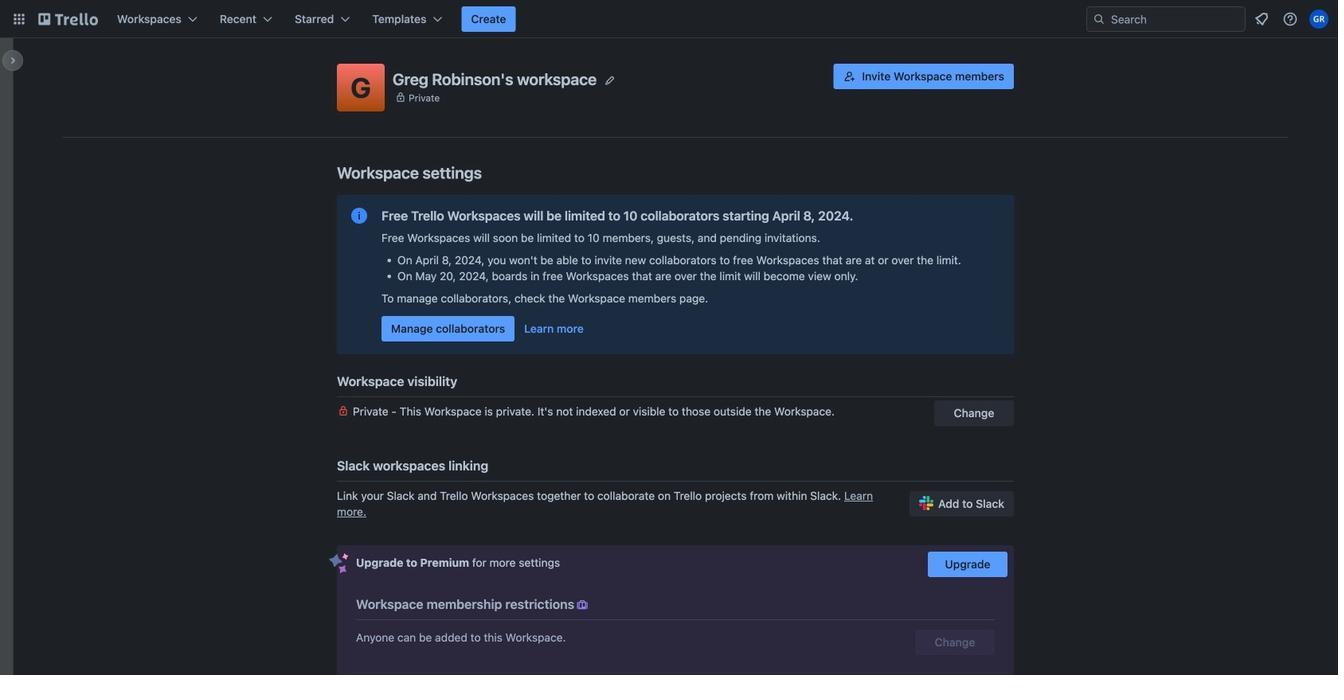 Task type: vqa. For each thing, say whether or not it's contained in the screenshot.
the rightmost floor
no



Task type: describe. For each thing, give the bounding box(es) containing it.
back to home image
[[38, 6, 98, 32]]

search image
[[1093, 13, 1106, 25]]

sm image
[[575, 598, 590, 613]]



Task type: locate. For each thing, give the bounding box(es) containing it.
open information menu image
[[1283, 11, 1299, 27]]

greg robinson (gregrobinson96) image
[[1310, 10, 1329, 29]]

0 notifications image
[[1252, 10, 1272, 29]]

Search field
[[1087, 6, 1246, 32]]

sparkle image
[[329, 554, 349, 574]]

primary element
[[0, 0, 1338, 38]]



